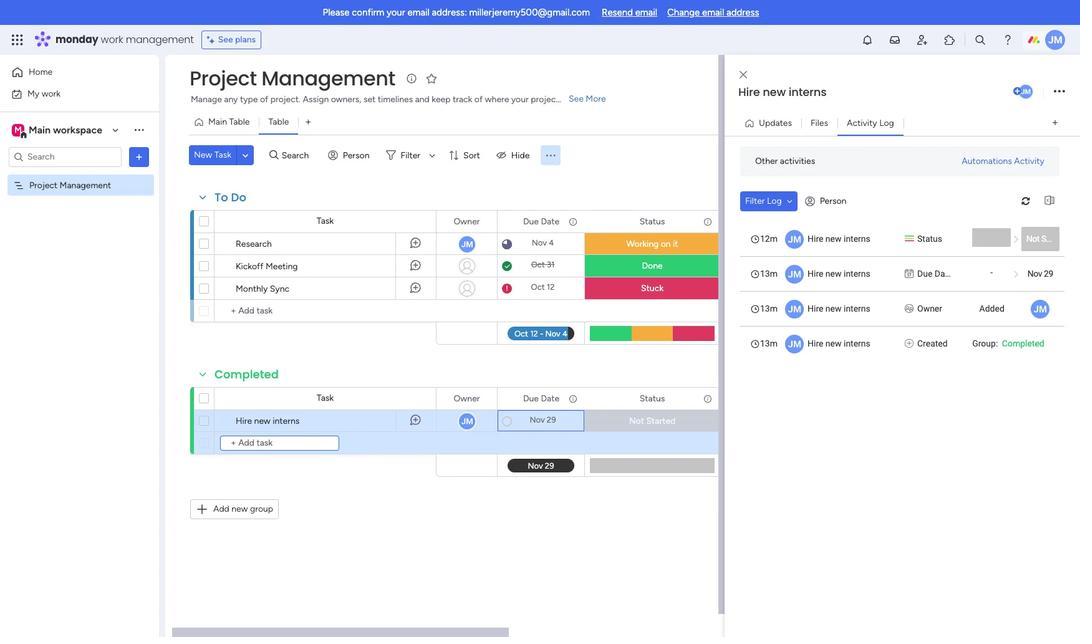 Task type: locate. For each thing, give the bounding box(es) containing it.
group
[[250, 504, 273, 515]]

13m for owner
[[761, 304, 778, 314]]

filter inside "popup button"
[[401, 150, 421, 161]]

2 vertical spatial status
[[640, 393, 665, 404]]

main for main workspace
[[29, 124, 51, 136]]

status
[[640, 216, 665, 227], [918, 234, 943, 244], [640, 393, 665, 404]]

list box
[[741, 221, 1068, 361]]

project management list box
[[0, 172, 159, 364]]

1 vertical spatial person
[[820, 196, 847, 207]]

activity log button
[[838, 113, 904, 133]]

nov 4
[[532, 238, 554, 248]]

1 vertical spatial oct
[[531, 283, 545, 292]]

filter up 12m
[[746, 196, 765, 206]]

project management down search in workspace field
[[29, 180, 111, 191]]

1 vertical spatial angle down image
[[787, 197, 793, 206]]

nov inside list box
[[1028, 269, 1043, 279]]

1 due date field from the top
[[520, 215, 563, 229]]

activity log
[[847, 118, 895, 128]]

2 status field from the top
[[637, 392, 668, 406]]

column information image
[[703, 217, 713, 227], [703, 394, 713, 404]]

1 horizontal spatial of
[[475, 94, 483, 105]]

angle down image left the v2 search image
[[243, 151, 249, 160]]

1 horizontal spatial filter
[[746, 196, 765, 206]]

0 vertical spatial owner
[[454, 216, 480, 227]]

1 vertical spatial 29
[[547, 416, 556, 425]]

0 vertical spatial person button
[[323, 145, 377, 165]]

1 horizontal spatial jeremy miller image
[[1046, 30, 1066, 50]]

workspace
[[53, 124, 102, 136]]

status for to do
[[640, 216, 665, 227]]

0 horizontal spatial work
[[42, 88, 61, 99]]

log down the hire new interns field
[[880, 118, 895, 128]]

filter button
[[381, 145, 440, 165]]

0 vertical spatial jeremy miller image
[[1046, 30, 1066, 50]]

1 horizontal spatial not
[[1027, 234, 1040, 244]]

management down search in workspace field
[[60, 180, 111, 191]]

1 vertical spatial jeremy miller image
[[1018, 84, 1034, 100]]

1 horizontal spatial options image
[[1054, 83, 1066, 100]]

options image up add view image
[[1054, 83, 1066, 100]]

main for main table
[[208, 117, 227, 127]]

person button down activities
[[800, 191, 854, 211]]

1 vertical spatial project management
[[29, 180, 111, 191]]

0 horizontal spatial nov 29
[[530, 416, 556, 425]]

1 status field from the top
[[637, 215, 668, 229]]

status inside list box
[[918, 234, 943, 244]]

due for completed
[[523, 393, 539, 404]]

0 horizontal spatial main
[[29, 124, 51, 136]]

oct
[[531, 260, 545, 270], [531, 283, 545, 292]]

owner for completed
[[454, 393, 480, 404]]

sort button
[[444, 145, 488, 165]]

oct left 12
[[531, 283, 545, 292]]

person button right 'search' field
[[323, 145, 377, 165]]

0 vertical spatial management
[[262, 64, 395, 92]]

1 vertical spatial completed
[[215, 367, 279, 382]]

resend
[[602, 7, 633, 18]]

jeremy miller image
[[1046, 30, 1066, 50], [1018, 84, 1034, 100]]

1 horizontal spatial work
[[101, 32, 123, 47]]

work for monday
[[101, 32, 123, 47]]

project management up project. at the left of page
[[190, 64, 395, 92]]

project
[[190, 64, 257, 92], [29, 180, 57, 191]]

1 horizontal spatial see
[[569, 94, 584, 104]]

v2 done deadline image
[[502, 260, 512, 272]]

oct left 31
[[531, 260, 545, 270]]

due date inside list box
[[918, 269, 953, 279]]

group:
[[973, 338, 998, 348]]

automations activity
[[962, 156, 1045, 166]]

1 vertical spatial person button
[[800, 191, 854, 211]]

2 vertical spatial nov
[[530, 416, 545, 425]]

12
[[547, 283, 555, 292]]

kickoff
[[236, 261, 264, 272]]

0 horizontal spatial completed
[[215, 367, 279, 382]]

0 vertical spatial due date
[[523, 216, 560, 227]]

Search in workspace field
[[26, 150, 104, 164]]

13m
[[761, 269, 778, 279], [761, 304, 778, 314], [761, 338, 778, 348]]

1 vertical spatial column information image
[[703, 394, 713, 404]]

help image
[[1002, 34, 1014, 46]]

any
[[224, 94, 238, 105]]

2 of from the left
[[475, 94, 483, 105]]

2 vertical spatial due date
[[523, 393, 560, 404]]

workspace image
[[12, 123, 24, 137]]

of right 'track'
[[475, 94, 483, 105]]

2 vertical spatial 13m
[[761, 338, 778, 348]]

0 vertical spatial nov
[[532, 238, 547, 248]]

angle down image inside filter log button
[[787, 197, 793, 206]]

0 vertical spatial not
[[1027, 234, 1040, 244]]

address:
[[432, 7, 467, 18]]

manage
[[191, 94, 222, 105]]

completed
[[1002, 338, 1045, 348], [215, 367, 279, 382]]

v2 search image
[[270, 148, 279, 162]]

1 horizontal spatial project management
[[190, 64, 395, 92]]

working on it
[[627, 239, 679, 250]]

0 horizontal spatial table
[[229, 117, 250, 127]]

main right 'workspace' image
[[29, 124, 51, 136]]

0 horizontal spatial not
[[629, 416, 644, 427]]

work right monday
[[101, 32, 123, 47]]

1 email from the left
[[408, 7, 430, 18]]

work inside button
[[42, 88, 61, 99]]

close image
[[740, 70, 747, 80]]

status for completed
[[640, 393, 665, 404]]

Completed field
[[212, 367, 282, 383]]

0 horizontal spatial project management
[[29, 180, 111, 191]]

project up any
[[190, 64, 257, 92]]

arrow down image
[[425, 148, 440, 163]]

2 column information image from the top
[[703, 394, 713, 404]]

1 vertical spatial task
[[317, 216, 334, 226]]

Search field
[[279, 147, 316, 164]]

of right type
[[260, 94, 268, 105]]

hire for owner
[[808, 304, 824, 314]]

hire for created
[[808, 338, 824, 348]]

2 vertical spatial due
[[523, 393, 539, 404]]

other
[[756, 156, 778, 167]]

email right resend at the top right of the page
[[636, 7, 658, 18]]

2 table from the left
[[269, 117, 289, 127]]

your right where at the left top of page
[[512, 94, 529, 105]]

2 vertical spatial task
[[317, 393, 334, 404]]

1 column information image from the top
[[703, 217, 713, 227]]

list box containing 12m
[[741, 221, 1068, 361]]

see more
[[569, 94, 606, 104]]

0 vertical spatial due date field
[[520, 215, 563, 229]]

0 vertical spatial options image
[[1054, 83, 1066, 100]]

apps image
[[944, 34, 956, 46]]

my work
[[27, 88, 61, 99]]

1 vertical spatial started
[[647, 416, 676, 427]]

Owner field
[[451, 215, 483, 229], [451, 392, 483, 406]]

activity up refresh image
[[1015, 156, 1045, 166]]

see
[[218, 34, 233, 45], [569, 94, 584, 104]]

automations activity button
[[957, 151, 1050, 171]]

1 vertical spatial work
[[42, 88, 61, 99]]

0 vertical spatial column information image
[[703, 217, 713, 227]]

1 vertical spatial status
[[918, 234, 943, 244]]

0 horizontal spatial filter
[[401, 150, 421, 161]]

interns for created
[[844, 338, 871, 348]]

1 horizontal spatial not started
[[1027, 234, 1068, 244]]

main table button
[[189, 112, 259, 132]]

show board description image
[[404, 72, 419, 85]]

column information image
[[568, 217, 578, 227], [568, 394, 578, 404]]

2 oct from the top
[[531, 283, 545, 292]]

0 horizontal spatial not started
[[629, 416, 676, 427]]

0 vertical spatial completed
[[1002, 338, 1045, 348]]

0 horizontal spatial jeremy miller image
[[1018, 84, 1034, 100]]

interns for status
[[844, 234, 871, 244]]

Hire new interns field
[[736, 84, 1011, 100]]

hire new interns
[[739, 84, 827, 100], [808, 234, 871, 244], [808, 269, 871, 279], [808, 304, 871, 314], [808, 338, 871, 348], [236, 416, 300, 427]]

date inside list box
[[935, 269, 953, 279]]

12m
[[761, 234, 778, 244]]

0 horizontal spatial see
[[218, 34, 233, 45]]

0 vertical spatial 29
[[1044, 269, 1054, 279]]

13m for due date
[[761, 269, 778, 279]]

1 vertical spatial management
[[60, 180, 111, 191]]

nov 29
[[1028, 269, 1054, 279], [530, 416, 556, 425]]

main down manage
[[208, 117, 227, 127]]

person button
[[323, 145, 377, 165], [800, 191, 854, 211]]

0 vertical spatial log
[[880, 118, 895, 128]]

hire
[[739, 84, 760, 100], [808, 234, 824, 244], [808, 269, 824, 279], [808, 304, 824, 314], [808, 338, 824, 348], [236, 416, 252, 427]]

notifications image
[[862, 34, 874, 46]]

0 horizontal spatial management
[[60, 180, 111, 191]]

0 horizontal spatial project
[[29, 180, 57, 191]]

option
[[0, 174, 159, 177]]

status field for to do
[[637, 215, 668, 229]]

29 inside list box
[[1044, 269, 1054, 279]]

1 vertical spatial column information image
[[568, 394, 578, 404]]

owners,
[[331, 94, 362, 105]]

1 column information image from the top
[[568, 217, 578, 227]]

1 vertical spatial your
[[512, 94, 529, 105]]

main inside button
[[208, 117, 227, 127]]

0 vertical spatial owner field
[[451, 215, 483, 229]]

Status field
[[637, 215, 668, 229], [637, 392, 668, 406]]

activity
[[847, 118, 878, 128], [1015, 156, 1045, 166]]

new
[[763, 84, 786, 100], [826, 234, 842, 244], [826, 269, 842, 279], [826, 304, 842, 314], [826, 338, 842, 348], [254, 416, 271, 427], [232, 504, 248, 515]]

log
[[880, 118, 895, 128], [767, 196, 782, 206]]

project down search in workspace field
[[29, 180, 57, 191]]

main inside workspace selection element
[[29, 124, 51, 136]]

log inside button
[[880, 118, 895, 128]]

project management
[[190, 64, 395, 92], [29, 180, 111, 191]]

hire new interns for owner
[[808, 304, 871, 314]]

1 horizontal spatial email
[[636, 7, 658, 18]]

1 horizontal spatial angle down image
[[787, 197, 793, 206]]

see for see plans
[[218, 34, 233, 45]]

29
[[1044, 269, 1054, 279], [547, 416, 556, 425]]

1 vertical spatial not
[[629, 416, 644, 427]]

meeting
[[266, 261, 298, 272]]

email right change
[[702, 7, 725, 18]]

of
[[260, 94, 268, 105], [475, 94, 483, 105]]

table down any
[[229, 117, 250, 127]]

management inside list box
[[60, 180, 111, 191]]

add
[[213, 504, 229, 515]]

add new group
[[213, 504, 273, 515]]

work right my
[[42, 88, 61, 99]]

1 table from the left
[[229, 117, 250, 127]]

main workspace
[[29, 124, 102, 136]]

filter inside button
[[746, 196, 765, 206]]

see inside button
[[218, 34, 233, 45]]

log up 12m
[[767, 196, 782, 206]]

1 vertical spatial status field
[[637, 392, 668, 406]]

oct for stuck
[[531, 283, 545, 292]]

0 vertical spatial filter
[[401, 150, 421, 161]]

my work button
[[7, 84, 134, 104]]

see for see more
[[569, 94, 584, 104]]

1 oct from the top
[[531, 260, 545, 270]]

0 vertical spatial project
[[190, 64, 257, 92]]

0 vertical spatial due
[[523, 216, 539, 227]]

0 vertical spatial 13m
[[761, 269, 778, 279]]

1 vertical spatial activity
[[1015, 156, 1045, 166]]

1 vertical spatial due
[[918, 269, 933, 279]]

new inside "button"
[[232, 504, 248, 515]]

1 vertical spatial due date field
[[520, 392, 563, 406]]

0 horizontal spatial options image
[[133, 151, 145, 163]]

refresh image
[[1016, 197, 1036, 206]]

add new group button
[[190, 500, 279, 520]]

Due Date field
[[520, 215, 563, 229], [520, 392, 563, 406]]

activities
[[780, 156, 816, 167]]

0 vertical spatial work
[[101, 32, 123, 47]]

started
[[1042, 234, 1068, 244], [647, 416, 676, 427]]

table down project. at the left of page
[[269, 117, 289, 127]]

address
[[727, 7, 760, 18]]

filter left arrow down icon
[[401, 150, 421, 161]]

0 vertical spatial your
[[387, 7, 405, 18]]

1 owner field from the top
[[451, 215, 483, 229]]

options image down workspace options icon
[[133, 151, 145, 163]]

interns inside the hire new interns field
[[789, 84, 827, 100]]

0 vertical spatial status
[[640, 216, 665, 227]]

where
[[485, 94, 509, 105]]

column information image for to do
[[703, 217, 713, 227]]

3 13m from the top
[[761, 338, 778, 348]]

owner
[[454, 216, 480, 227], [918, 304, 943, 314], [454, 393, 480, 404]]

kickoff meeting
[[236, 261, 298, 272]]

1 horizontal spatial main
[[208, 117, 227, 127]]

working
[[627, 239, 659, 250]]

group: completed
[[973, 338, 1045, 348]]

0 vertical spatial nov 29
[[1028, 269, 1054, 279]]

on
[[661, 239, 671, 250]]

options image
[[1054, 83, 1066, 100], [133, 151, 145, 163]]

see left the plans
[[218, 34, 233, 45]]

due date field for completed
[[520, 392, 563, 406]]

management
[[262, 64, 395, 92], [60, 180, 111, 191]]

1 vertical spatial see
[[569, 94, 584, 104]]

completed inside list box
[[1002, 338, 1045, 348]]

0 vertical spatial person
[[343, 150, 370, 161]]

email
[[408, 7, 430, 18], [636, 7, 658, 18], [702, 7, 725, 18]]

date for completed
[[541, 393, 560, 404]]

1 vertical spatial due date
[[918, 269, 953, 279]]

2 vertical spatial date
[[541, 393, 560, 404]]

1 vertical spatial owner field
[[451, 392, 483, 406]]

angle down image
[[243, 151, 249, 160], [787, 197, 793, 206]]

project
[[531, 94, 559, 105]]

change email address
[[668, 7, 760, 18]]

1 horizontal spatial completed
[[1002, 338, 1045, 348]]

angle down image right filter log at the right top
[[787, 197, 793, 206]]

1 vertical spatial filter
[[746, 196, 765, 206]]

activity inside activity log button
[[847, 118, 878, 128]]

1 13m from the top
[[761, 269, 778, 279]]

monthly sync
[[236, 284, 290, 294]]

add view image
[[1053, 119, 1058, 128]]

1 horizontal spatial person
[[820, 196, 847, 207]]

0 vertical spatial task
[[214, 150, 231, 160]]

table inside button
[[269, 117, 289, 127]]

monday work management
[[56, 32, 194, 47]]

1 horizontal spatial table
[[269, 117, 289, 127]]

email left 'address:'
[[408, 7, 430, 18]]

management up assign
[[262, 64, 395, 92]]

table
[[229, 117, 250, 127], [269, 117, 289, 127]]

interns for due date
[[844, 269, 871, 279]]

column information image for completed
[[568, 394, 578, 404]]

0 vertical spatial project management
[[190, 64, 395, 92]]

2 due date field from the top
[[520, 392, 563, 406]]

2 column information image from the top
[[568, 394, 578, 404]]

1 vertical spatial owner
[[918, 304, 943, 314]]

2 owner field from the top
[[451, 392, 483, 406]]

13m for created
[[761, 338, 778, 348]]

0 horizontal spatial log
[[767, 196, 782, 206]]

2 email from the left
[[636, 7, 658, 18]]

1 vertical spatial 13m
[[761, 304, 778, 314]]

2 13m from the top
[[761, 304, 778, 314]]

3 email from the left
[[702, 7, 725, 18]]

your right confirm
[[387, 7, 405, 18]]

0 vertical spatial angle down image
[[243, 151, 249, 160]]

0 vertical spatial date
[[541, 216, 560, 227]]

activity down the hire new interns field
[[847, 118, 878, 128]]

log inside button
[[767, 196, 782, 206]]

date
[[541, 216, 560, 227], [935, 269, 953, 279], [541, 393, 560, 404]]

see left more
[[569, 94, 584, 104]]

0 horizontal spatial person
[[343, 150, 370, 161]]

dapulse date column image
[[905, 267, 914, 280]]



Task type: describe. For each thing, give the bounding box(es) containing it.
due date for completed
[[523, 393, 560, 404]]

timelines
[[378, 94, 413, 105]]

sync
[[270, 284, 290, 294]]

manage any type of project. assign owners, set timelines and keep track of where your project stands.
[[191, 94, 589, 105]]

resend email
[[602, 7, 658, 18]]

confirm
[[352, 7, 384, 18]]

files
[[811, 118, 829, 128]]

my
[[27, 88, 39, 99]]

log for activity log
[[880, 118, 895, 128]]

hire inside field
[[739, 84, 760, 100]]

4
[[549, 238, 554, 248]]

add to favorites image
[[425, 72, 438, 85]]

track
[[453, 94, 473, 105]]

hire new interns inside the hire new interns field
[[739, 84, 827, 100]]

nov for not started
[[530, 416, 545, 425]]

v2 multiple person column image
[[905, 302, 914, 315]]

please confirm your email address: millerjeremy500@gmail.com
[[323, 7, 590, 18]]

invite members image
[[917, 34, 929, 46]]

+ Add task text field
[[220, 436, 339, 451]]

email for resend email
[[636, 7, 658, 18]]

+ Add task text field
[[221, 304, 340, 319]]

owner inside list box
[[918, 304, 943, 314]]

1 horizontal spatial management
[[262, 64, 395, 92]]

updates
[[759, 118, 792, 128]]

export to excel image
[[1040, 197, 1060, 206]]

hire for status
[[808, 234, 824, 244]]

monthly
[[236, 284, 268, 294]]

0 horizontal spatial your
[[387, 7, 405, 18]]

0 vertical spatial not started
[[1027, 234, 1068, 244]]

1 vertical spatial not started
[[629, 416, 676, 427]]

new task button
[[189, 145, 236, 165]]

hide
[[511, 150, 530, 161]]

type
[[240, 94, 258, 105]]

email for change email address
[[702, 7, 725, 18]]

0 horizontal spatial angle down image
[[243, 151, 249, 160]]

31
[[547, 260, 555, 270]]

more
[[586, 94, 606, 104]]

main table
[[208, 117, 250, 127]]

new inside field
[[763, 84, 786, 100]]

do
[[231, 190, 246, 205]]

home button
[[7, 62, 134, 82]]

search everything image
[[975, 34, 987, 46]]

1 vertical spatial options image
[[133, 151, 145, 163]]

workspace options image
[[133, 124, 145, 136]]

not inside list box
[[1027, 234, 1040, 244]]

hire new interns for due date
[[808, 269, 871, 279]]

nov 29 inside list box
[[1028, 269, 1054, 279]]

task for to do
[[317, 216, 334, 226]]

assign
[[303, 94, 329, 105]]

nov for working on it
[[532, 238, 547, 248]]

oct 31
[[531, 260, 555, 270]]

files button
[[802, 113, 838, 133]]

filter for filter log
[[746, 196, 765, 206]]

hire for due date
[[808, 269, 824, 279]]

0 horizontal spatial 29
[[547, 416, 556, 425]]

plans
[[235, 34, 256, 45]]

set
[[364, 94, 376, 105]]

due date for to do
[[523, 216, 560, 227]]

done
[[642, 261, 663, 271]]

inbox image
[[889, 34, 902, 46]]

due for to do
[[523, 216, 539, 227]]

started inside list box
[[1042, 234, 1068, 244]]

hire new interns for created
[[808, 338, 871, 348]]

1 horizontal spatial project
[[190, 64, 257, 92]]

oct for done
[[531, 260, 545, 270]]

filter log
[[746, 196, 782, 206]]

resend email link
[[602, 7, 658, 18]]

menu image
[[545, 149, 557, 162]]

created
[[918, 338, 948, 348]]

1 horizontal spatial your
[[512, 94, 529, 105]]

added
[[980, 304, 1005, 314]]

column information image for completed
[[703, 394, 713, 404]]

status field for completed
[[637, 392, 668, 406]]

it
[[673, 239, 679, 250]]

automations
[[962, 156, 1013, 166]]

select product image
[[11, 34, 24, 46]]

filter log button
[[741, 191, 798, 211]]

research
[[236, 239, 272, 250]]

0 horizontal spatial person button
[[323, 145, 377, 165]]

keep
[[432, 94, 451, 105]]

hire new interns for status
[[808, 234, 871, 244]]

other activities
[[756, 156, 816, 167]]

and
[[415, 94, 430, 105]]

change email address link
[[668, 7, 760, 18]]

table inside button
[[229, 117, 250, 127]]

workspace selection element
[[12, 123, 104, 139]]

table button
[[259, 112, 298, 132]]

see plans
[[218, 34, 256, 45]]

project.
[[271, 94, 301, 105]]

oct 12
[[531, 283, 555, 292]]

work for my
[[42, 88, 61, 99]]

task for completed
[[317, 393, 334, 404]]

owner field for completed
[[451, 392, 483, 406]]

to do
[[215, 190, 246, 205]]

due date field for to do
[[520, 215, 563, 229]]

hide button
[[492, 145, 537, 165]]

project inside list box
[[29, 180, 57, 191]]

To Do field
[[212, 190, 250, 206]]

millerjeremy500@gmail.com
[[470, 7, 590, 18]]

0 horizontal spatial started
[[647, 416, 676, 427]]

1 vertical spatial nov 29
[[530, 416, 556, 425]]

home
[[29, 67, 53, 77]]

column information image for to do
[[568, 217, 578, 227]]

sort
[[464, 150, 480, 161]]

dapulse plus image
[[905, 337, 914, 350]]

please
[[323, 7, 350, 18]]

owner field for to do
[[451, 215, 483, 229]]

person for leftmost person popup button
[[343, 150, 370, 161]]

stands.
[[562, 94, 589, 105]]

1 of from the left
[[260, 94, 268, 105]]

change
[[668, 7, 700, 18]]

new task
[[194, 150, 231, 160]]

dapulse drag 2 image
[[727, 333, 731, 347]]

new
[[194, 150, 212, 160]]

add view image
[[306, 118, 311, 127]]

updates button
[[740, 113, 802, 133]]

interns for owner
[[844, 304, 871, 314]]

activity inside automations activity button
[[1015, 156, 1045, 166]]

owner for to do
[[454, 216, 480, 227]]

dapulse addbtn image
[[1014, 87, 1022, 95]]

management
[[126, 32, 194, 47]]

see more link
[[568, 93, 607, 105]]

monday
[[56, 32, 98, 47]]

m
[[14, 124, 22, 135]]

log for filter log
[[767, 196, 782, 206]]

person for the rightmost person popup button
[[820, 196, 847, 207]]

completed inside completed field
[[215, 367, 279, 382]]

date for to do
[[541, 216, 560, 227]]

see plans button
[[201, 31, 262, 49]]

stuck
[[641, 283, 664, 294]]

v2 overdue deadline image
[[502, 283, 512, 295]]

filter for filter
[[401, 150, 421, 161]]

project management inside list box
[[29, 180, 111, 191]]

Project Management field
[[187, 64, 399, 92]]

1 horizontal spatial person button
[[800, 191, 854, 211]]

task inside button
[[214, 150, 231, 160]]

to
[[215, 190, 228, 205]]



Task type: vqa. For each thing, say whether or not it's contained in the screenshot.
the "See" within See plans button
yes



